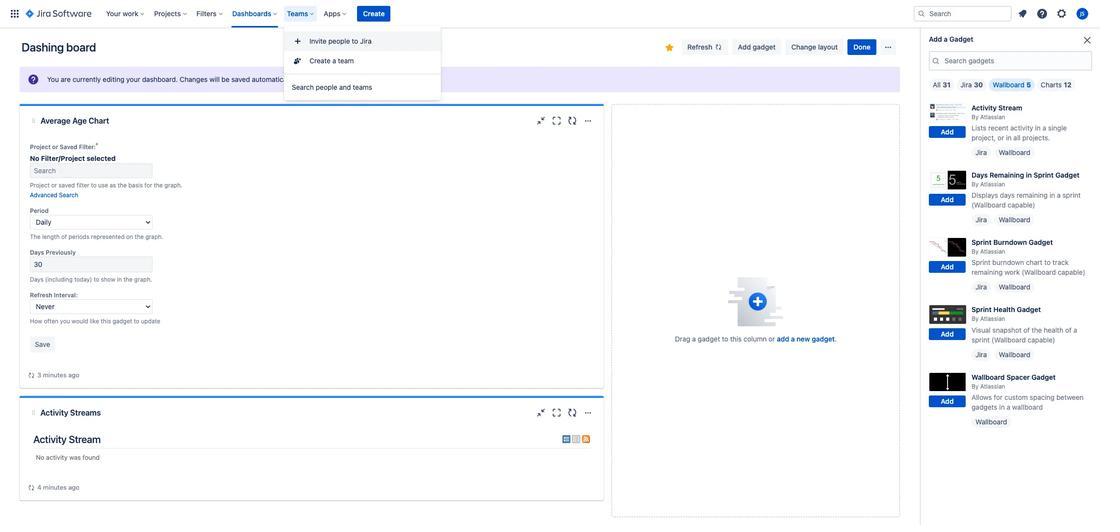 Task type: describe. For each thing, give the bounding box(es) containing it.
1 horizontal spatial of
[[1024, 326, 1031, 334]]

wallboard up spacer on the bottom
[[1000, 350, 1031, 359]]

recent
[[989, 124, 1009, 132]]

change layout
[[792, 43, 838, 51]]

search people and teams
[[292, 83, 372, 91]]

this inside average age chart "region"
[[101, 318, 111, 325]]

teams
[[287, 9, 308, 18]]

Days Previously text field
[[30, 257, 153, 272]]

capable) inside sprint burndown gadget by atlassian sprint burndown chart to track remaining work (wallboard capable)
[[1059, 268, 1086, 277]]

gadget for health
[[1018, 305, 1042, 314]]

a inside activity stream by atlassian lists recent activity in a single project, or in all projects.
[[1043, 124, 1047, 132]]

by inside days remaining in sprint gadget by atlassian displays days remaining in a sprint (wallboard capable)
[[972, 181, 979, 188]]

create button
[[357, 6, 391, 22]]

2 horizontal spatial of
[[1066, 326, 1072, 334]]

12
[[1065, 80, 1072, 89]]

jira 30
[[961, 80, 984, 89]]

projects
[[154, 9, 181, 18]]

age
[[72, 116, 87, 125]]

gadget inside days remaining in sprint gadget by atlassian displays days remaining in a sprint (wallboard capable)
[[1056, 171, 1080, 179]]

would
[[72, 318, 88, 325]]

update
[[141, 318, 160, 325]]

31
[[943, 80, 951, 89]]

project or saved filter to use as the basis for the graph. advanced search
[[30, 182, 182, 199]]

jira for sprint burndown gadget
[[976, 283, 988, 291]]

jira left 30
[[961, 80, 973, 89]]

days for (including
[[30, 276, 44, 283]]

invite people to jira image
[[292, 35, 304, 47]]

are
[[61, 75, 71, 83]]

saved inside project or saved filter to use as the basis for the graph. advanced search
[[59, 182, 75, 189]]

currently
[[73, 75, 101, 83]]

star dashing board image
[[664, 42, 676, 54]]

all 31
[[934, 80, 951, 89]]

add
[[778, 335, 790, 343]]

more dashboard actions image
[[883, 41, 895, 53]]

minutes for activity
[[43, 484, 67, 492]]

you are currently editing your dashboard. changes will be saved automatically.
[[47, 75, 296, 83]]

change layout button
[[786, 39, 844, 55]]

4
[[37, 484, 41, 492]]

health
[[994, 305, 1016, 314]]

gadgets
[[972, 403, 998, 411]]

graph. for the length of periods represented on the graph.
[[146, 233, 163, 241]]

by inside activity stream by atlassian lists recent activity in a single project, or in all projects.
[[972, 113, 979, 121]]

was
[[69, 453, 81, 461]]

basis
[[128, 182, 143, 189]]

by for sprint health gadget
[[972, 315, 979, 323]]

an arrow curved in a circular way on the button that refreshes the dashboard image for activity stream
[[27, 484, 35, 492]]

the
[[30, 233, 41, 241]]

atlassian inside days remaining in sprint gadget by atlassian displays days remaining in a sprint (wallboard capable)
[[981, 181, 1006, 188]]

layout
[[819, 43, 838, 51]]

the right on
[[135, 233, 144, 241]]

sprint health gadget image
[[930, 305, 967, 324]]

your
[[106, 9, 121, 18]]

add up all at the top of page
[[930, 35, 943, 43]]

wallboard spacer gadget image
[[930, 372, 967, 392]]

snapshot
[[993, 326, 1022, 334]]

you
[[60, 318, 70, 325]]

drag a gadget to this column or add a new gadget .
[[676, 335, 837, 343]]

charts
[[1042, 80, 1063, 89]]

in right remaining
[[1027, 171, 1033, 179]]

by for wallboard spacer gadget
[[972, 383, 979, 390]]

your work
[[106, 9, 139, 18]]

no filter/project selected
[[30, 154, 116, 162]]

remaining inside sprint burndown gadget by atlassian sprint burndown chart to track remaining work (wallboard capable)
[[972, 268, 1003, 277]]

activity inside region
[[46, 453, 68, 461]]

filter:
[[79, 143, 96, 151]]

today)
[[74, 276, 92, 283]]

atlassian for health
[[981, 315, 1006, 323]]

jira inside button
[[360, 37, 372, 45]]

automatically.
[[252, 75, 296, 83]]

activity streams
[[40, 408, 101, 417]]

as
[[110, 182, 116, 189]]

primary element
[[6, 0, 914, 27]]

no for no activity was found
[[36, 453, 44, 461]]

create for create a team
[[310, 56, 331, 65]]

3 minutes ago
[[37, 371, 79, 379]]

gadget for a
[[950, 35, 974, 43]]

previously
[[46, 249, 76, 256]]

sprint for visual snapshot of the health of a sprint (wallboard capable)
[[972, 336, 991, 344]]

of inside average age chart "region"
[[61, 233, 67, 241]]

days remaining in sprint gadget by atlassian displays days remaining in a sprint (wallboard capable)
[[972, 171, 1082, 209]]

use
[[98, 182, 108, 189]]

group containing invite people to jira
[[284, 28, 441, 74]]

notifications image
[[1017, 8, 1029, 20]]

the right as
[[118, 182, 127, 189]]

1 horizontal spatial search field
[[914, 6, 1013, 22]]

close icon image
[[1082, 34, 1094, 46]]

lists
[[972, 124, 987, 132]]

in inside the wallboard spacer gadget by atlassian allows for custom spacing between gadgets in a wallboard
[[1000, 403, 1006, 411]]

filter/project
[[41, 154, 85, 162]]

add for sprint burndown gadget
[[942, 262, 955, 271]]

filter
[[77, 182, 89, 189]]

5
[[1027, 80, 1032, 89]]

add button for sprint burndown chart to track remaining work (wallboard capable)
[[930, 261, 966, 273]]

refresh activity streams image
[[567, 407, 579, 418]]

the length of periods represented on the graph.
[[30, 233, 163, 241]]

represented
[[91, 233, 125, 241]]

30
[[975, 80, 984, 89]]

apps button
[[321, 6, 351, 22]]

add button for displays days remaining in a sprint (wallboard capable)
[[930, 194, 966, 205]]

invite people to jira
[[310, 37, 372, 45]]

ago for or
[[68, 371, 79, 379]]

atlassian inside activity stream by atlassian lists recent activity in a single project, or in all projects.
[[981, 113, 1006, 121]]

create for create
[[363, 9, 385, 18]]

will
[[210, 75, 220, 83]]

project,
[[972, 134, 997, 142]]

activity stream by atlassian lists recent activity in a single project, or in all projects.
[[972, 104, 1068, 142]]

remaining inside days remaining in sprint gadget by atlassian displays days remaining in a sprint (wallboard capable)
[[1017, 191, 1049, 199]]

custom
[[1005, 393, 1029, 401]]

sprint left burndown
[[972, 258, 991, 267]]

length
[[42, 233, 60, 241]]

allows
[[972, 393, 993, 401]]

your work button
[[103, 6, 148, 22]]

how often you would like this gadget to update
[[30, 318, 160, 325]]

jira for activity stream
[[976, 148, 988, 157]]

on
[[126, 233, 133, 241]]

graph. inside project or saved filter to use as the basis for the graph. advanced search
[[165, 182, 182, 189]]

saved
[[60, 143, 77, 151]]

people for invite
[[329, 37, 350, 45]]

period
[[30, 207, 49, 214]]

ago for stream
[[68, 484, 80, 492]]

wallboard up health
[[1000, 283, 1031, 291]]

activity stream image
[[930, 103, 967, 122]]

remaining
[[990, 171, 1025, 179]]

wallboard left 5
[[994, 80, 1025, 89]]

in right 'days'
[[1050, 191, 1056, 199]]

(including
[[45, 276, 73, 283]]

add for wallboard spacer gadget
[[942, 397, 955, 405]]

done link
[[848, 39, 877, 55]]

single
[[1049, 124, 1068, 132]]

settings image
[[1057, 8, 1069, 20]]

atlassian for burndown
[[981, 248, 1006, 255]]

teams
[[353, 83, 372, 91]]

displays
[[972, 191, 999, 199]]

.
[[835, 335, 837, 343]]

all
[[1014, 134, 1021, 142]]

change
[[792, 43, 817, 51]]

minimize average age chart image
[[536, 115, 547, 127]]

create a team button
[[284, 51, 441, 71]]

often
[[44, 318, 58, 325]]

project for project or saved filter:
[[30, 143, 51, 151]]

filters button
[[194, 6, 227, 22]]

a inside days remaining in sprint gadget by atlassian displays days remaining in a sprint (wallboard capable)
[[1058, 191, 1062, 199]]

or left saved
[[52, 143, 58, 151]]

in inside average age chart "region"
[[117, 276, 122, 283]]

activity streams region
[[27, 427, 597, 493]]

for inside project or saved filter to use as the basis for the graph. advanced search
[[145, 182, 152, 189]]

wallboard 5
[[994, 80, 1032, 89]]

average
[[41, 116, 71, 125]]

1 horizontal spatial this
[[731, 335, 742, 343]]

an arrow curved in a circular way on the button that refreshes the dashboard image for project or saved filter:
[[27, 371, 35, 379]]

search field inside average age chart "region"
[[30, 163, 153, 178]]

refresh average age chart image
[[567, 115, 579, 127]]

add for sprint health gadget
[[942, 330, 955, 338]]

visual
[[972, 326, 991, 334]]



Task type: vqa. For each thing, say whether or not it's contained in the screenshot.
Version: 1001.0.0-Snapshot
no



Task type: locate. For each thing, give the bounding box(es) containing it.
0 horizontal spatial remaining
[[972, 268, 1003, 277]]

0 vertical spatial activity
[[1011, 124, 1034, 132]]

0 vertical spatial work
[[123, 9, 139, 18]]

add down days remaining in sprint gadget 'image'
[[942, 195, 955, 204]]

1 horizontal spatial refresh
[[688, 43, 713, 51]]

0 horizontal spatial stream
[[69, 433, 101, 445]]

1 vertical spatial remaining
[[972, 268, 1003, 277]]

periods
[[69, 233, 89, 241]]

more actions for activity streams gadget image
[[583, 407, 595, 418]]

show
[[101, 276, 115, 283]]

jira down the displays
[[976, 216, 988, 224]]

people left and
[[316, 83, 338, 91]]

add for activity stream
[[942, 128, 955, 136]]

refresh for refresh interval:
[[30, 292, 52, 299]]

0 horizontal spatial create
[[310, 56, 331, 65]]

0 vertical spatial for
[[145, 182, 152, 189]]

refresh image
[[715, 43, 723, 51]]

1 horizontal spatial saved
[[232, 75, 250, 83]]

burndown
[[994, 238, 1028, 247]]

the
[[118, 182, 127, 189], [154, 182, 163, 189], [135, 233, 144, 241], [124, 276, 133, 283], [1033, 326, 1043, 334]]

by up the displays
[[972, 181, 979, 188]]

capable) for in
[[1008, 201, 1036, 209]]

for inside the wallboard spacer gadget by atlassian allows for custom spacing between gadgets in a wallboard
[[995, 393, 1003, 401]]

activity for activity streams
[[40, 408, 68, 417]]

all
[[934, 80, 941, 89]]

by up the allows
[[972, 383, 979, 390]]

days for previously
[[30, 249, 44, 256]]

by up lists
[[972, 113, 979, 121]]

capable) down health
[[1029, 336, 1056, 344]]

in left all
[[1007, 134, 1012, 142]]

refresh interval:
[[30, 292, 78, 299]]

atlassian for spacer
[[981, 383, 1006, 390]]

1 by from the top
[[972, 113, 979, 121]]

by for sprint burndown gadget
[[972, 248, 979, 255]]

1 minutes from the top
[[43, 371, 67, 379]]

none submit inside average age chart "region"
[[30, 337, 55, 352]]

gadget right like
[[113, 318, 132, 325]]

1 vertical spatial days
[[30, 249, 44, 256]]

1 add button from the top
[[930, 126, 966, 138]]

days previously
[[30, 249, 76, 256]]

appswitcher icon image
[[9, 8, 21, 20]]

0 vertical spatial remaining
[[1017, 191, 1049, 199]]

0 vertical spatial activity
[[972, 104, 997, 112]]

by up the visual
[[972, 315, 979, 323]]

2 minutes from the top
[[43, 484, 67, 492]]

sprint inside days remaining in sprint gadget by atlassian displays days remaining in a sprint (wallboard capable)
[[1034, 171, 1055, 179]]

days
[[1001, 191, 1016, 199]]

average age chart
[[41, 116, 109, 125]]

wallboard up 'burndown' at right
[[1000, 216, 1031, 224]]

0 vertical spatial (wallboard
[[972, 201, 1007, 209]]

stream for activity stream by atlassian lists recent activity in a single project, or in all projects.
[[999, 104, 1023, 112]]

maximize average age chart image
[[551, 115, 563, 127]]

graph. right show
[[134, 276, 152, 283]]

(wallboard for days remaining in sprint gadget
[[972, 201, 1007, 209]]

apps
[[324, 9, 341, 18]]

refresh left 'refresh' image
[[688, 43, 713, 51]]

(wallboard inside sprint burndown gadget by atlassian sprint burndown chart to track remaining work (wallboard capable)
[[1023, 268, 1057, 277]]

done
[[854, 43, 871, 51]]

refresh for refresh
[[688, 43, 713, 51]]

wallboard spacer gadget by atlassian allows for custom spacing between gadgets in a wallboard
[[972, 373, 1084, 411]]

saved
[[232, 75, 250, 83], [59, 182, 75, 189]]

1 vertical spatial graph.
[[146, 233, 163, 241]]

work inside sprint burndown gadget by atlassian sprint burndown chart to track remaining work (wallboard capable)
[[1005, 268, 1021, 277]]

stream up found on the left
[[69, 433, 101, 445]]

add gadget img image
[[729, 277, 784, 326]]

jira for sprint health gadget
[[976, 350, 988, 359]]

0 horizontal spatial sprint
[[972, 336, 991, 344]]

2 add button from the top
[[930, 194, 966, 205]]

1 an arrow curved in a circular way on the button that refreshes the dashboard image from the top
[[27, 371, 35, 379]]

by inside sprint health gadget by atlassian visual snapshot of the health of a sprint (wallboard capable)
[[972, 315, 979, 323]]

of right snapshot
[[1024, 326, 1031, 334]]

refresh
[[688, 43, 713, 51], [30, 292, 52, 299]]

group
[[284, 28, 441, 74]]

more actions for average age chart gadget image
[[583, 115, 595, 127]]

search down filter
[[59, 191, 78, 199]]

1 vertical spatial project
[[30, 182, 50, 189]]

2 by from the top
[[972, 181, 979, 188]]

2 an arrow curved in a circular way on the button that refreshes the dashboard image from the top
[[27, 484, 35, 492]]

0 vertical spatial create
[[363, 9, 385, 18]]

0 vertical spatial refresh
[[688, 43, 713, 51]]

refresh inside button
[[688, 43, 713, 51]]

1 vertical spatial work
[[1005, 268, 1021, 277]]

0 vertical spatial people
[[329, 37, 350, 45]]

no activity was found
[[36, 453, 100, 461]]

(wallboard for sprint health gadget
[[992, 336, 1027, 344]]

burndown
[[993, 258, 1025, 267]]

jira
[[360, 37, 372, 45], [961, 80, 973, 89], [976, 148, 988, 157], [976, 216, 988, 224], [976, 283, 988, 291], [976, 350, 988, 359]]

0 vertical spatial project
[[30, 143, 51, 151]]

of
[[61, 233, 67, 241], [1024, 326, 1031, 334], [1066, 326, 1072, 334]]

a
[[945, 35, 948, 43], [333, 56, 336, 65], [1043, 124, 1047, 132], [1058, 191, 1062, 199], [1074, 326, 1078, 334], [693, 335, 696, 343], [792, 335, 795, 343], [1007, 403, 1011, 411]]

0 horizontal spatial search
[[59, 191, 78, 199]]

charts 12
[[1042, 80, 1072, 89]]

1 vertical spatial this
[[731, 335, 742, 343]]

spacer
[[1007, 373, 1031, 381]]

activity up all
[[1011, 124, 1034, 132]]

5 atlassian from the top
[[981, 383, 1006, 390]]

to left use
[[91, 182, 97, 189]]

gadget for burndown
[[1030, 238, 1054, 247]]

gadget right health
[[1018, 305, 1042, 314]]

teams button
[[284, 6, 318, 22]]

no for no filter/project selected
[[30, 154, 39, 162]]

work inside 'popup button'
[[123, 9, 139, 18]]

remaining right 'days'
[[1017, 191, 1049, 199]]

create inside "button"
[[310, 56, 331, 65]]

2 vertical spatial activity
[[33, 433, 67, 445]]

search image
[[918, 10, 926, 18]]

ago inside average age chart "region"
[[68, 371, 79, 379]]

0 vertical spatial this
[[101, 318, 111, 325]]

gadget inside sprint health gadget by atlassian visual snapshot of the health of a sprint (wallboard capable)
[[1018, 305, 1042, 314]]

create a team
[[310, 56, 354, 65]]

3 add button from the top
[[930, 261, 966, 273]]

minutes for project
[[43, 371, 67, 379]]

1 vertical spatial search field
[[30, 163, 153, 178]]

1 horizontal spatial for
[[995, 393, 1003, 401]]

add button for allows for custom spacing between gadgets in a wallboard
[[930, 396, 966, 407]]

wallboard down all
[[1000, 148, 1031, 157]]

new
[[797, 335, 811, 343]]

the inside sprint health gadget by atlassian visual snapshot of the health of a sprint (wallboard capable)
[[1033, 326, 1043, 334]]

people for search
[[316, 83, 338, 91]]

minutes inside activity streams region
[[43, 484, 67, 492]]

or inside activity stream by atlassian lists recent activity in a single project, or in all projects.
[[998, 134, 1005, 142]]

3
[[37, 371, 41, 379]]

sprint
[[1063, 191, 1082, 199], [972, 336, 991, 344]]

activity
[[972, 104, 997, 112], [40, 408, 68, 417], [33, 433, 67, 445]]

add button for visual snapshot of the health of a sprint (wallboard capable)
[[930, 328, 966, 340]]

dashboard.
[[142, 75, 178, 83]]

stream
[[999, 104, 1023, 112], [69, 433, 101, 445]]

gadget down single
[[1056, 171, 1080, 179]]

(wallboard inside days remaining in sprint gadget by atlassian displays days remaining in a sprint (wallboard capable)
[[972, 201, 1007, 209]]

to left show
[[94, 276, 99, 283]]

an arrow curved in a circular way on the button that refreshes the dashboard image left 3
[[27, 371, 35, 379]]

advanced search link
[[30, 191, 78, 199]]

3 atlassian from the top
[[981, 248, 1006, 255]]

2 vertical spatial capable)
[[1029, 336, 1056, 344]]

project for project or saved filter to use as the basis for the graph. advanced search
[[30, 182, 50, 189]]

1 vertical spatial ago
[[68, 484, 80, 492]]

or left add in the right of the page
[[769, 335, 776, 343]]

board
[[66, 40, 96, 54]]

to
[[352, 37, 358, 45], [91, 182, 97, 189], [1045, 258, 1052, 267], [94, 276, 99, 283], [134, 318, 139, 325], [723, 335, 729, 343]]

capable) inside sprint health gadget by atlassian visual snapshot of the health of a sprint (wallboard capable)
[[1029, 336, 1056, 344]]

editing
[[103, 75, 125, 83]]

2 vertical spatial days
[[30, 276, 44, 283]]

0 vertical spatial no
[[30, 154, 39, 162]]

your profile and settings image
[[1077, 8, 1089, 20]]

atlassian up the displays
[[981, 181, 1006, 188]]

atlassian inside sprint health gadget by atlassian visual snapshot of the health of a sprint (wallboard capable)
[[981, 315, 1006, 323]]

no inside activity streams region
[[36, 453, 44, 461]]

jira up create a team "button"
[[360, 37, 372, 45]]

this left column on the bottom right
[[731, 335, 742, 343]]

projects button
[[151, 6, 191, 22]]

banner containing your work
[[0, 0, 1101, 27]]

ago inside activity streams region
[[68, 484, 80, 492]]

add for days remaining in sprint gadget
[[942, 195, 955, 204]]

gadget up spacing
[[1032, 373, 1057, 381]]

0 vertical spatial days
[[972, 171, 989, 179]]

activity up lists
[[972, 104, 997, 112]]

days
[[972, 171, 989, 179], [30, 249, 44, 256], [30, 276, 44, 283]]

activity inside activity streams region
[[33, 433, 67, 445]]

dashboards button
[[230, 6, 281, 22]]

wallboard
[[1013, 403, 1044, 411]]

refresh down (including
[[30, 292, 52, 299]]

no up 4
[[36, 453, 44, 461]]

in up projects. at the right top
[[1036, 124, 1042, 132]]

add button down sprint burndown gadget image at the right of the page
[[930, 261, 966, 273]]

(wallboard down the displays
[[972, 201, 1007, 209]]

projects.
[[1023, 134, 1051, 142]]

0 vertical spatial ago
[[68, 371, 79, 379]]

2 vertical spatial graph.
[[134, 276, 152, 283]]

saved right be
[[232, 75, 250, 83]]

0 vertical spatial stream
[[999, 104, 1023, 112]]

days remaining in sprint gadget image
[[930, 170, 967, 190]]

sprint
[[1034, 171, 1055, 179], [972, 238, 992, 247], [972, 258, 991, 267], [972, 305, 992, 314]]

activity up no activity was found
[[33, 433, 67, 445]]

the right basis
[[154, 182, 163, 189]]

sprint health gadget by atlassian visual snapshot of the health of a sprint (wallboard capable)
[[972, 305, 1078, 344]]

stream inside activity stream by atlassian lists recent activity in a single project, or in all projects.
[[999, 104, 1023, 112]]

0 vertical spatial minutes
[[43, 371, 67, 379]]

search field up add a gadget
[[914, 6, 1013, 22]]

atlassian inside the wallboard spacer gadget by atlassian allows for custom spacing between gadgets in a wallboard
[[981, 383, 1006, 390]]

1 horizontal spatial stream
[[999, 104, 1023, 112]]

0 horizontal spatial of
[[61, 233, 67, 241]]

of right health
[[1066, 326, 1072, 334]]

1 horizontal spatial work
[[1005, 268, 1021, 277]]

capable) down the track
[[1059, 268, 1086, 277]]

1 vertical spatial create
[[310, 56, 331, 65]]

help image
[[1037, 8, 1049, 20]]

0 vertical spatial search field
[[914, 6, 1013, 22]]

this right like
[[101, 318, 111, 325]]

0 horizontal spatial for
[[145, 182, 152, 189]]

work right your
[[123, 9, 139, 18]]

sprint inside days remaining in sprint gadget by atlassian displays days remaining in a sprint (wallboard capable)
[[1063, 191, 1082, 199]]

1 vertical spatial an arrow curved in a circular way on the button that refreshes the dashboard image
[[27, 484, 35, 492]]

3 by from the top
[[972, 248, 979, 255]]

1 horizontal spatial create
[[363, 9, 385, 18]]

gadget inside the wallboard spacer gadget by atlassian allows for custom spacing between gadgets in a wallboard
[[1032, 373, 1057, 381]]

add gadget button
[[733, 39, 782, 55]]

banner
[[0, 0, 1101, 27]]

gadget left change
[[753, 43, 776, 51]]

or
[[998, 134, 1005, 142], [52, 143, 58, 151], [51, 182, 57, 189], [769, 335, 776, 343]]

0 vertical spatial saved
[[232, 75, 250, 83]]

an arrow curved in a circular way on the button that refreshes the dashboard image inside activity streams region
[[27, 484, 35, 492]]

1 horizontal spatial sprint
[[1063, 191, 1082, 199]]

project inside project or saved filter to use as the basis for the graph. advanced search
[[30, 182, 50, 189]]

0 horizontal spatial search field
[[30, 163, 153, 178]]

4 minutes ago
[[37, 484, 80, 492]]

0 vertical spatial an arrow curved in a circular way on the button that refreshes the dashboard image
[[27, 371, 35, 379]]

an arrow curved in a circular way on the button that refreshes the dashboard image inside average age chart "region"
[[27, 371, 35, 379]]

to left column on the bottom right
[[723, 335, 729, 343]]

remaining down burndown
[[972, 268, 1003, 277]]

to inside sprint burndown gadget by atlassian sprint burndown chart to track remaining work (wallboard capable)
[[1045, 258, 1052, 267]]

selected
[[87, 154, 116, 162]]

be
[[222, 75, 230, 83]]

sprint right remaining
[[1034, 171, 1055, 179]]

add down sprint burndown gadget image at the right of the page
[[942, 262, 955, 271]]

4 atlassian from the top
[[981, 315, 1006, 323]]

in down the custom
[[1000, 403, 1006, 411]]

1 atlassian from the top
[[981, 113, 1006, 121]]

1 ago from the top
[[68, 371, 79, 379]]

minutes
[[43, 371, 67, 379], [43, 484, 67, 492]]

stream inside region
[[69, 433, 101, 445]]

or down 'recent'
[[998, 134, 1005, 142]]

gadget up chart
[[1030, 238, 1054, 247]]

wallboard inside the wallboard spacer gadget by atlassian allows for custom spacing between gadgets in a wallboard
[[972, 373, 1006, 381]]

a inside the wallboard spacer gadget by atlassian allows for custom spacing between gadgets in a wallboard
[[1007, 403, 1011, 411]]

a inside sprint health gadget by atlassian visual snapshot of the health of a sprint (wallboard capable)
[[1074, 326, 1078, 334]]

capable) inside days remaining in sprint gadget by atlassian displays days remaining in a sprint (wallboard capable)
[[1008, 201, 1036, 209]]

add
[[930, 35, 943, 43], [739, 43, 752, 51], [942, 128, 955, 136], [942, 195, 955, 204], [942, 262, 955, 271], [942, 330, 955, 338], [942, 397, 955, 405]]

gadget right new
[[812, 335, 835, 343]]

minutes right 4
[[43, 484, 67, 492]]

1 vertical spatial no
[[36, 453, 44, 461]]

1 vertical spatial sprint
[[972, 336, 991, 344]]

(wallboard down snapshot
[[992, 336, 1027, 344]]

work down burndown
[[1005, 268, 1021, 277]]

an arrow curved in a circular way on the button that refreshes the dashboard image
[[27, 371, 35, 379], [27, 484, 35, 492]]

days for remaining
[[972, 171, 989, 179]]

to left update
[[134, 318, 139, 325]]

1 horizontal spatial activity
[[1011, 124, 1034, 132]]

1 vertical spatial people
[[316, 83, 338, 91]]

you
[[47, 75, 59, 83]]

1 vertical spatial search
[[59, 191, 78, 199]]

the right show
[[124, 276, 133, 283]]

0 vertical spatial search
[[292, 83, 314, 91]]

graph. right on
[[146, 233, 163, 241]]

0 vertical spatial sprint
[[1063, 191, 1082, 199]]

graph. for days (including today) to show in the graph.
[[134, 276, 152, 283]]

0 horizontal spatial saved
[[59, 182, 75, 189]]

1 vertical spatial (wallboard
[[1023, 268, 1057, 277]]

(wallboard
[[972, 201, 1007, 209], [1023, 268, 1057, 277], [992, 336, 1027, 344]]

chart
[[1027, 258, 1043, 267]]

1 vertical spatial minutes
[[43, 484, 67, 492]]

gadget right drag
[[698, 335, 721, 343]]

1 vertical spatial refresh
[[30, 292, 52, 299]]

sprint left 'burndown' at right
[[972, 238, 992, 247]]

capable) for gadget
[[1029, 336, 1056, 344]]

no left filter/project
[[30, 154, 39, 162]]

dashboards
[[232, 9, 272, 18]]

0 vertical spatial capable)
[[1008, 201, 1036, 209]]

health
[[1045, 326, 1064, 334]]

sprint burndown gadget image
[[930, 238, 967, 257]]

graph.
[[165, 182, 182, 189], [146, 233, 163, 241], [134, 276, 152, 283]]

add a new gadget button
[[778, 334, 835, 344]]

people inside group
[[329, 37, 350, 45]]

add button down sprint health gadget image
[[930, 328, 966, 340]]

search inside project or saved filter to use as the basis for the graph. advanced search
[[59, 191, 78, 199]]

sprint for displays days remaining in a sprint (wallboard capable)
[[1063, 191, 1082, 199]]

5 by from the top
[[972, 383, 979, 390]]

1 horizontal spatial remaining
[[1017, 191, 1049, 199]]

create up "invite people to jira" button
[[363, 9, 385, 18]]

jira software image
[[26, 8, 91, 20], [26, 8, 91, 20]]

ago right 3
[[68, 371, 79, 379]]

2 vertical spatial (wallboard
[[992, 336, 1027, 344]]

of right length
[[61, 233, 67, 241]]

create inside button
[[363, 9, 385, 18]]

gadget for spacer
[[1032, 373, 1057, 381]]

for right basis
[[145, 182, 152, 189]]

1 vertical spatial for
[[995, 393, 1003, 401]]

advanced
[[30, 191, 57, 199]]

to left the track
[[1045, 258, 1052, 267]]

Search field
[[914, 6, 1013, 22], [30, 163, 153, 178]]

activity inside activity stream by atlassian lists recent activity in a single project, or in all projects.
[[972, 104, 997, 112]]

graph. right basis
[[165, 182, 182, 189]]

remaining
[[1017, 191, 1049, 199], [972, 268, 1003, 277]]

1 vertical spatial saved
[[59, 182, 75, 189]]

activity inside activity stream by atlassian lists recent activity in a single project, or in all projects.
[[1011, 124, 1034, 132]]

atlassian up 'recent'
[[981, 113, 1006, 121]]

in
[[1036, 124, 1042, 132], [1007, 134, 1012, 142], [1027, 171, 1033, 179], [1050, 191, 1056, 199], [117, 276, 122, 283], [1000, 403, 1006, 411]]

0 horizontal spatial refresh
[[30, 292, 52, 299]]

search
[[292, 83, 314, 91], [59, 191, 78, 199]]

dashing
[[22, 40, 64, 54]]

4 add button from the top
[[930, 328, 966, 340]]

in right show
[[117, 276, 122, 283]]

jira down the visual
[[976, 350, 988, 359]]

4 by from the top
[[972, 315, 979, 323]]

no
[[30, 154, 39, 162], [36, 453, 44, 461]]

add button for lists recent activity in a single project, or in all projects.
[[930, 126, 966, 138]]

0 horizontal spatial work
[[123, 9, 139, 18]]

0 horizontal spatial this
[[101, 318, 111, 325]]

streams
[[70, 408, 101, 417]]

days down the
[[30, 249, 44, 256]]

1 horizontal spatial search
[[292, 83, 314, 91]]

2 atlassian from the top
[[981, 181, 1006, 188]]

this
[[101, 318, 111, 325], [731, 335, 742, 343]]

2 ago from the top
[[68, 484, 80, 492]]

jira for days remaining in sprint gadget
[[976, 216, 988, 224]]

sprint inside sprint health gadget by atlassian visual snapshot of the health of a sprint (wallboard capable)
[[972, 305, 992, 314]]

to up create a team "button"
[[352, 37, 358, 45]]

project up filter/project
[[30, 143, 51, 151]]

gadget inside average age chart "region"
[[113, 318, 132, 325]]

1 project from the top
[[30, 143, 51, 151]]

1 vertical spatial capable)
[[1059, 268, 1086, 277]]

gadget inside sprint burndown gadget by atlassian sprint burndown chart to track remaining work (wallboard capable)
[[1030, 238, 1054, 247]]

search field down 'selected'
[[30, 163, 153, 178]]

1 vertical spatial activity
[[40, 408, 68, 417]]

capable) down 'days'
[[1008, 201, 1036, 209]]

atlassian down health
[[981, 315, 1006, 323]]

interval:
[[54, 292, 78, 299]]

Search gadgets field
[[942, 52, 1092, 70]]

or inside project or saved filter to use as the basis for the graph. advanced search
[[51, 182, 57, 189]]

(wallboard inside sprint health gadget by atlassian visual snapshot of the health of a sprint (wallboard capable)
[[992, 336, 1027, 344]]

activity for activity stream by atlassian lists recent activity in a single project, or in all projects.
[[972, 104, 997, 112]]

gadget inside button
[[753, 43, 776, 51]]

2 project from the top
[[30, 182, 50, 189]]

to inside project or saved filter to use as the basis for the graph. advanced search
[[91, 182, 97, 189]]

(wallboard down chart
[[1023, 268, 1057, 277]]

wallboard down gadgets
[[976, 418, 1008, 426]]

refresh button
[[682, 39, 729, 55]]

no inside average age chart "region"
[[30, 154, 39, 162]]

project or saved filter:
[[30, 143, 96, 151]]

1 vertical spatial stream
[[69, 433, 101, 445]]

jira up the visual
[[976, 283, 988, 291]]

refresh inside average age chart "region"
[[30, 292, 52, 299]]

minutes inside average age chart "region"
[[43, 371, 67, 379]]

drag
[[676, 335, 691, 343]]

average age chart region
[[27, 135, 597, 380]]

None submit
[[30, 337, 55, 352]]

by right sprint burndown gadget image at the right of the page
[[972, 248, 979, 255]]

for right the allows
[[995, 393, 1003, 401]]

project up advanced
[[30, 182, 50, 189]]

atlassian inside sprint burndown gadget by atlassian sprint burndown chart to track remaining work (wallboard capable)
[[981, 248, 1006, 255]]

search down "create a team"
[[292, 83, 314, 91]]

for
[[145, 182, 152, 189], [995, 393, 1003, 401]]

search inside button
[[292, 83, 314, 91]]

by inside the wallboard spacer gadget by atlassian allows for custom spacing between gadgets in a wallboard
[[972, 383, 979, 390]]

add right 'refresh' image
[[739, 43, 752, 51]]

minimize activity streams image
[[536, 407, 547, 418]]

add a gadget
[[930, 35, 974, 43]]

maximize activity streams image
[[551, 407, 563, 418]]

minutes right 3
[[43, 371, 67, 379]]

activity for activity stream
[[33, 433, 67, 445]]

0 horizontal spatial activity
[[46, 453, 68, 461]]

0 vertical spatial graph.
[[165, 182, 182, 189]]

add button down days remaining in sprint gadget 'image'
[[930, 194, 966, 205]]

stream for activity stream
[[69, 433, 101, 445]]

a inside create a team "button"
[[333, 56, 336, 65]]

saved up advanced search "link"
[[59, 182, 75, 189]]

stream down wallboard 5
[[999, 104, 1023, 112]]

to inside button
[[352, 37, 358, 45]]

by inside sprint burndown gadget by atlassian sprint burndown chart to track remaining work (wallboard capable)
[[972, 248, 979, 255]]

atlassian up the allows
[[981, 383, 1006, 390]]

1 vertical spatial activity
[[46, 453, 68, 461]]

add button down wallboard spacer gadget image
[[930, 396, 966, 407]]

activity
[[1011, 124, 1034, 132], [46, 453, 68, 461]]

sprint inside sprint health gadget by atlassian visual snapshot of the health of a sprint (wallboard capable)
[[972, 336, 991, 344]]

days inside days remaining in sprint gadget by atlassian displays days remaining in a sprint (wallboard capable)
[[972, 171, 989, 179]]

people up team
[[329, 37, 350, 45]]

5 add button from the top
[[930, 396, 966, 407]]



